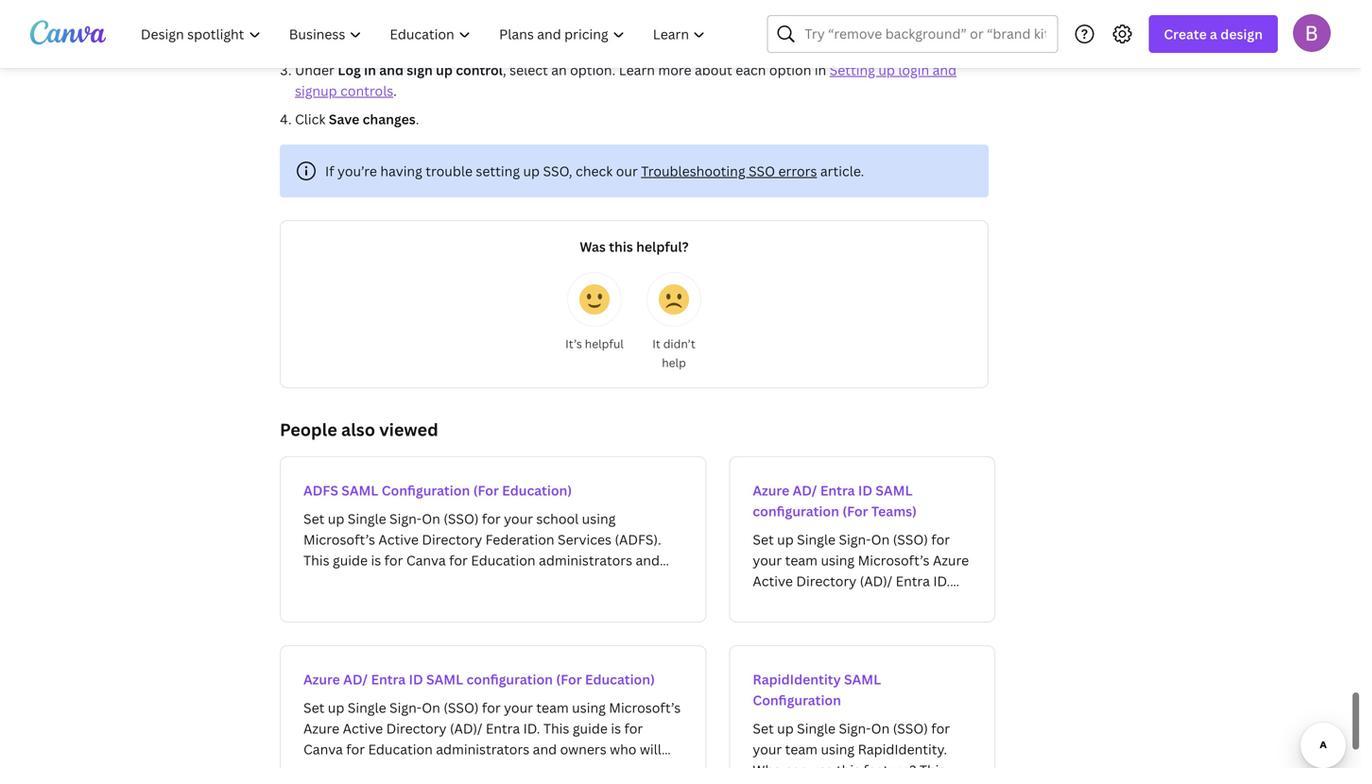Task type: vqa. For each thing, say whether or not it's contained in the screenshot.
the leftmost "UP"
yes



Task type: describe. For each thing, give the bounding box(es) containing it.
was
[[580, 236, 606, 254]]

😔 image
[[659, 283, 689, 313]]

0 vertical spatial .
[[393, 80, 397, 98]]

entra for azure ad/ entra id saml configuration (for education)
[[371, 669, 406, 687]]

azure for azure ad/ entra id saml configuration (for education)
[[303, 669, 340, 687]]

our
[[616, 160, 638, 178]]

create
[[1164, 25, 1207, 43]]

learn
[[619, 59, 655, 77]]

configuration for rapididentity
[[753, 690, 841, 708]]

setting
[[476, 160, 520, 178]]

it's helpful
[[565, 334, 624, 350]]

it didn't help
[[653, 334, 696, 369]]

configuration for teams)
[[753, 501, 839, 519]]

saml inside "azure ad/ entra id saml configuration (for teams)"
[[876, 480, 913, 498]]

(for for azure ad/ entra id saml configuration (for education)
[[556, 669, 582, 687]]

check
[[576, 160, 613, 178]]

sso,
[[543, 160, 573, 178]]

entra for azure ad/ entra id saml configuration (for teams)
[[820, 480, 855, 498]]

up for if you're having trouble setting up sso, check our troubleshooting sso errors article.
[[523, 160, 540, 178]]

log
[[338, 59, 361, 77]]

id for azure ad/ entra id saml configuration (for teams)
[[858, 480, 873, 498]]

teams)
[[871, 501, 917, 519]]

having
[[380, 160, 422, 178]]

education) inside 'link'
[[502, 480, 572, 498]]

Try "remove background" or "brand kit" search field
[[805, 16, 1046, 52]]

troubleshooting
[[641, 160, 745, 178]]

(for inside 'link'
[[473, 480, 499, 498]]

also
[[341, 416, 375, 440]]

bob builder image
[[1293, 14, 1331, 52]]

it
[[653, 334, 661, 350]]

1 horizontal spatial education)
[[585, 669, 655, 687]]

you're
[[337, 160, 377, 178]]

if
[[325, 160, 334, 178]]

azure ad/ entra id saml configuration (for education)
[[303, 669, 655, 687]]

more
[[658, 59, 692, 77]]

rapididentity saml configuration
[[753, 669, 881, 708]]

people also viewed
[[280, 416, 438, 440]]

it's
[[565, 334, 582, 350]]

a
[[1210, 25, 1218, 43]]

viewed
[[379, 416, 438, 440]]

id for azure ad/ entra id saml configuration (for education)
[[409, 669, 423, 687]]

controls
[[340, 80, 393, 98]]

design
[[1221, 25, 1263, 43]]

rapididentity
[[753, 669, 841, 687]]

select
[[510, 59, 548, 77]]

(for for azure ad/ entra id saml configuration (for teams)
[[843, 501, 868, 519]]

setting
[[830, 59, 875, 77]]

configuration for adfs
[[382, 480, 470, 498]]

rapididentity saml configuration link
[[729, 644, 996, 769]]

and for login
[[933, 59, 957, 77]]

option
[[769, 59, 811, 77]]

azure ad/ entra id saml configuration (for teams)
[[753, 480, 917, 519]]

,
[[503, 59, 506, 77]]

troubleshooting sso errors link
[[641, 160, 817, 178]]

setting up login and signup controls
[[295, 59, 957, 98]]

up for under log in and sign up control , select an option. learn more about each option in
[[436, 59, 453, 77]]

helpful
[[585, 334, 624, 350]]



Task type: locate. For each thing, give the bounding box(es) containing it.
about
[[695, 59, 732, 77]]

0 horizontal spatial configuration
[[466, 669, 553, 687]]

2 vertical spatial (for
[[556, 669, 582, 687]]

1 vertical spatial configuration
[[466, 669, 553, 687]]

1 horizontal spatial configuration
[[753, 501, 839, 519]]

ad/ for azure ad/ entra id saml configuration (for education)
[[343, 669, 368, 687]]

1 vertical spatial azure
[[303, 669, 340, 687]]

configuration inside "rapididentity saml configuration"
[[753, 690, 841, 708]]

article.
[[820, 160, 864, 178]]

0 horizontal spatial education)
[[502, 480, 572, 498]]

if you're having trouble setting up sso, check our troubleshooting sso errors article.
[[325, 160, 864, 178]]

. down sign at the left
[[416, 108, 419, 126]]

people
[[280, 416, 337, 440]]

was this helpful?
[[580, 236, 689, 254]]

entra
[[820, 480, 855, 498], [371, 669, 406, 687]]

click save changes .
[[295, 108, 419, 126]]

adfs
[[303, 480, 338, 498]]

configuration down rapididentity
[[753, 690, 841, 708]]

0 horizontal spatial (for
[[473, 480, 499, 498]]

create a design button
[[1149, 15, 1278, 53]]

azure
[[753, 480, 790, 498], [303, 669, 340, 687]]

top level navigation element
[[129, 15, 722, 53]]

1 horizontal spatial up
[[523, 160, 540, 178]]

0 horizontal spatial ad/
[[343, 669, 368, 687]]

id inside "azure ad/ entra id saml configuration (for teams)"
[[858, 480, 873, 498]]

each
[[736, 59, 766, 77]]

🙂 image
[[579, 283, 610, 313]]

under
[[295, 59, 335, 77]]

sso
[[749, 160, 775, 178]]

1 vertical spatial entra
[[371, 669, 406, 687]]

0 vertical spatial azure
[[753, 480, 790, 498]]

errors
[[778, 160, 817, 178]]

in
[[364, 59, 376, 77], [815, 59, 826, 77]]

2 horizontal spatial up
[[879, 59, 895, 77]]

2 and from the left
[[933, 59, 957, 77]]

id
[[858, 480, 873, 498], [409, 669, 423, 687]]

configuration inside 'link'
[[382, 480, 470, 498]]

1 horizontal spatial configuration
[[753, 690, 841, 708]]

2 in from the left
[[815, 59, 826, 77]]

1 vertical spatial ad/
[[343, 669, 368, 687]]

1 horizontal spatial entra
[[820, 480, 855, 498]]

azure inside azure ad/ entra id saml configuration (for education) link
[[303, 669, 340, 687]]

helpful?
[[636, 236, 689, 254]]

help
[[662, 353, 686, 369]]

0 vertical spatial entra
[[820, 480, 855, 498]]

1 vertical spatial id
[[409, 669, 423, 687]]

2 horizontal spatial (for
[[843, 501, 868, 519]]

up inside the setting up login and signup controls
[[879, 59, 895, 77]]

(for inside "azure ad/ entra id saml configuration (for teams)"
[[843, 501, 868, 519]]

0 vertical spatial (for
[[473, 480, 499, 498]]

0 horizontal spatial and
[[379, 59, 404, 77]]

education)
[[502, 480, 572, 498], [585, 669, 655, 687]]

ad/ inside "azure ad/ entra id saml configuration (for teams)"
[[793, 480, 817, 498]]

signup
[[295, 80, 337, 98]]

entra inside "azure ad/ entra id saml configuration (for teams)"
[[820, 480, 855, 498]]

under log in and sign up control , select an option. learn more about each option in
[[295, 59, 830, 77]]

1 horizontal spatial azure
[[753, 480, 790, 498]]

up right sign at the left
[[436, 59, 453, 77]]

azure for azure ad/ entra id saml configuration (for teams)
[[753, 480, 790, 498]]

0 horizontal spatial .
[[393, 80, 397, 98]]

up left "sso,"
[[523, 160, 540, 178]]

configuration
[[753, 501, 839, 519], [466, 669, 553, 687]]

login
[[898, 59, 929, 77]]

0 horizontal spatial id
[[409, 669, 423, 687]]

1 vertical spatial .
[[416, 108, 419, 126]]

.
[[393, 80, 397, 98], [416, 108, 419, 126]]

0 horizontal spatial entra
[[371, 669, 406, 687]]

and inside the setting up login and signup controls
[[933, 59, 957, 77]]

1 horizontal spatial id
[[858, 480, 873, 498]]

0 horizontal spatial azure
[[303, 669, 340, 687]]

0 vertical spatial education)
[[502, 480, 572, 498]]

entra inside azure ad/ entra id saml configuration (for education) link
[[371, 669, 406, 687]]

option.
[[570, 59, 616, 77]]

0 vertical spatial id
[[858, 480, 873, 498]]

up left login
[[879, 59, 895, 77]]

an
[[551, 59, 567, 77]]

saml
[[342, 480, 378, 498], [876, 480, 913, 498], [426, 669, 463, 687], [844, 669, 881, 687]]

setting up login and signup controls link
[[295, 59, 957, 98]]

0 horizontal spatial up
[[436, 59, 453, 77]]

ad/ for azure ad/ entra id saml configuration (for teams)
[[793, 480, 817, 498]]

1 horizontal spatial and
[[933, 59, 957, 77]]

and
[[379, 59, 404, 77], [933, 59, 957, 77]]

adfs saml configuration (for education) link
[[280, 455, 707, 621]]

up
[[436, 59, 453, 77], [879, 59, 895, 77], [523, 160, 540, 178]]

ad/
[[793, 480, 817, 498], [343, 669, 368, 687]]

this
[[609, 236, 633, 254]]

azure ad/ entra id saml configuration (for teams) link
[[729, 455, 996, 621]]

and for in
[[379, 59, 404, 77]]

azure inside "azure ad/ entra id saml configuration (for teams)"
[[753, 480, 790, 498]]

0 vertical spatial configuration
[[753, 501, 839, 519]]

0 horizontal spatial configuration
[[382, 480, 470, 498]]

click
[[295, 108, 326, 126]]

1 horizontal spatial in
[[815, 59, 826, 77]]

and left sign at the left
[[379, 59, 404, 77]]

and right login
[[933, 59, 957, 77]]

adfs saml configuration (for education)
[[303, 480, 572, 498]]

1 vertical spatial (for
[[843, 501, 868, 519]]

in right log
[[364, 59, 376, 77]]

configuration
[[382, 480, 470, 498], [753, 690, 841, 708]]

changes
[[363, 108, 416, 126]]

trouble
[[426, 160, 473, 178]]

1 and from the left
[[379, 59, 404, 77]]

sign
[[407, 59, 433, 77]]

configuration inside azure ad/ entra id saml configuration (for education) link
[[466, 669, 553, 687]]

saml inside "rapididentity saml configuration"
[[844, 669, 881, 687]]

0 vertical spatial configuration
[[382, 480, 470, 498]]

1 horizontal spatial (for
[[556, 669, 582, 687]]

1 vertical spatial configuration
[[753, 690, 841, 708]]

control
[[456, 59, 503, 77]]

in right option
[[815, 59, 826, 77]]

save
[[329, 108, 360, 126]]

create a design
[[1164, 25, 1263, 43]]

1 horizontal spatial ad/
[[793, 480, 817, 498]]

(for
[[473, 480, 499, 498], [843, 501, 868, 519], [556, 669, 582, 687]]

1 vertical spatial education)
[[585, 669, 655, 687]]

configuration for education)
[[466, 669, 553, 687]]

0 vertical spatial ad/
[[793, 480, 817, 498]]

configuration down viewed
[[382, 480, 470, 498]]

1 horizontal spatial .
[[416, 108, 419, 126]]

1 in from the left
[[364, 59, 376, 77]]

azure ad/ entra id saml configuration (for education) link
[[280, 644, 707, 769]]

saml inside 'link'
[[342, 480, 378, 498]]

didn't
[[663, 334, 696, 350]]

configuration inside "azure ad/ entra id saml configuration (for teams)"
[[753, 501, 839, 519]]

. up changes
[[393, 80, 397, 98]]

0 horizontal spatial in
[[364, 59, 376, 77]]



